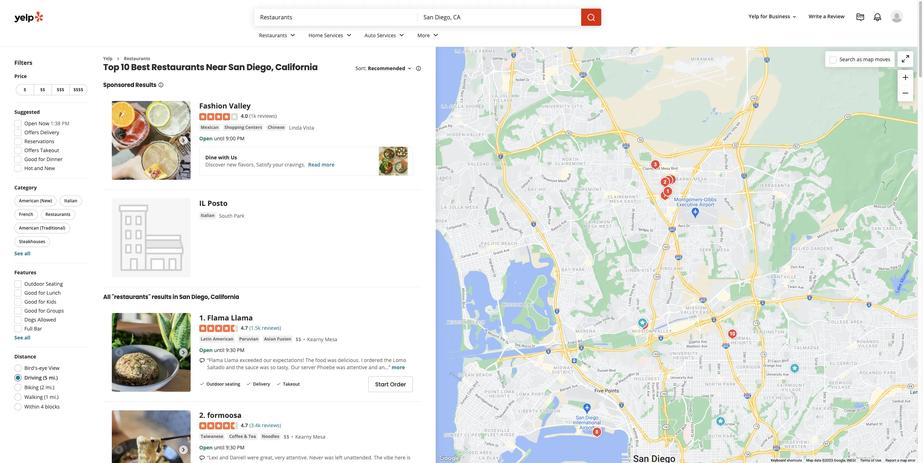 Task type: locate. For each thing, give the bounding box(es) containing it.
2 4.7 star rating image from the top
[[199, 422, 238, 430]]

south park
[[219, 213, 244, 219]]

so
[[270, 364, 276, 371]]

None field
[[260, 13, 412, 21], [424, 13, 575, 21]]

1 horizontal spatial i
[[361, 357, 362, 364]]

1 vertical spatial .
[[203, 411, 205, 420]]

1 vertical spatial previous image
[[115, 348, 123, 357]]

slideshow element
[[112, 101, 191, 180], [112, 313, 191, 392], [112, 411, 191, 463]]

good down good for lunch
[[24, 298, 37, 305]]

$$ inside 'button'
[[40, 87, 45, 93]]

steamy piggy image
[[661, 173, 675, 188]]

groups
[[47, 307, 64, 314]]

more inside dine with us discover new flavors. satisfy your cravings. read more
[[322, 161, 334, 168]]

0 vertical spatial kearny
[[307, 336, 324, 343]]

1 horizontal spatial services
[[377, 32, 396, 39]]

0 vertical spatial outdoor
[[24, 281, 44, 287]]

2 open until 9:30 pm from the top
[[199, 444, 245, 451]]

1 vertical spatial 4.7 link
[[241, 422, 248, 429]]

0 vertical spatial the
[[305, 357, 314, 364]]

error
[[908, 459, 916, 463]]

flama llama image
[[661, 185, 675, 199], [112, 313, 191, 392]]

1 offers from the top
[[24, 129, 39, 136]]

outdoor up good for lunch
[[24, 281, 44, 287]]

suggested
[[14, 109, 40, 115]]

outdoor
[[24, 281, 44, 287], [206, 381, 224, 387]]

phoebe
[[317, 364, 335, 371]]

1 4.7 link from the top
[[241, 324, 248, 332]]

$$ right fusion
[[295, 336, 301, 343]]

1 vertical spatial california
[[211, 293, 239, 301]]

mi.) for biking (2 mi.)
[[46, 384, 54, 391]]

good for good for kids
[[24, 298, 37, 305]]

was down delicious.
[[336, 364, 345, 371]]

see all down full
[[14, 334, 30, 341]]

more down lomo
[[392, 364, 405, 371]]

park
[[291, 462, 302, 463]]

2 next image from the top
[[179, 446, 188, 454]]

1 vertical spatial i
[[254, 462, 256, 463]]

kearny for flama llama
[[307, 336, 324, 343]]

0 horizontal spatial outdoor
[[24, 281, 44, 287]]

0 vertical spatial 4.7 star rating image
[[199, 325, 238, 332]]

0 vertical spatial until
[[214, 135, 224, 142]]

auto services link
[[359, 26, 412, 47]]

open for offers delivery
[[24, 120, 37, 127]]

1 16 speech v2 image from the top
[[199, 358, 205, 364]]

2 24 chevron down v2 image from the left
[[431, 31, 440, 40]]

2 all from the top
[[24, 334, 30, 341]]

open inside group
[[24, 120, 37, 127]]

good for good for dinner
[[24, 156, 37, 163]]

24 chevron down v2 image
[[345, 31, 353, 40], [431, 31, 440, 40]]

for up good for kids
[[38, 290, 45, 296]]

(1.5k reviews)
[[249, 325, 281, 332]]

within
[[24, 403, 39, 410]]

seating
[[225, 381, 240, 387]]

4.7
[[241, 325, 248, 332], [241, 422, 248, 429]]

outdoor inside group
[[24, 281, 44, 287]]

latin american
[[201, 336, 233, 342]]

1 none field from the left
[[260, 13, 412, 21]]

0 horizontal spatial 24 chevron down v2 image
[[345, 31, 353, 40]]

always
[[207, 462, 223, 463]]

start order link
[[368, 377, 413, 392]]

1 16 checkmark v2 image from the left
[[199, 381, 205, 387]]

neighboring
[[318, 462, 346, 463]]

for inside yelp for business button
[[760, 13, 767, 20]]

next image
[[179, 348, 188, 357], [179, 446, 188, 454]]

yun tea house image
[[658, 188, 672, 203]]

for left business
[[760, 13, 767, 20]]

and up always
[[219, 454, 228, 461]]

was up neighboring
[[325, 454, 334, 461]]

1 vertical spatial offers
[[24, 147, 39, 154]]

1 horizontal spatial formoosa image
[[658, 175, 672, 190]]

all "restaurants" results in san diego, california
[[103, 293, 239, 301]]

services for home services
[[324, 32, 343, 39]]

until up the "lexi
[[214, 444, 224, 451]]

an…"
[[379, 364, 390, 371]]

4
[[41, 403, 44, 410]]

home services
[[309, 32, 343, 39]]

0 vertical spatial see all button
[[14, 250, 30, 257]]

1 horizontal spatial map
[[900, 459, 907, 463]]

data
[[814, 459, 821, 463]]

0 vertical spatial kearny mesa
[[307, 336, 337, 343]]

0 vertical spatial all
[[24, 250, 30, 257]]

2 vertical spatial slideshow element
[[112, 411, 191, 463]]

4.7 link for formoosa
[[241, 422, 248, 429]]

never
[[309, 454, 323, 461]]

0 vertical spatial mi.)
[[49, 374, 58, 381]]

1 services from the left
[[324, 32, 343, 39]]

all down "steakhouses" button
[[24, 250, 30, 257]]

takeout right 16 checkmark v2 icon
[[283, 381, 300, 387]]

None search field
[[254, 9, 603, 26]]

2 slideshow element from the top
[[112, 313, 191, 392]]

craft house fashion valley image
[[637, 318, 651, 332]]

24 chevron down v2 image for restaurants
[[289, 31, 297, 40]]

0 vertical spatial flama llama image
[[661, 185, 675, 199]]

1 24 chevron down v2 image from the left
[[345, 31, 353, 40]]

category
[[14, 184, 37, 191]]

noodles button
[[260, 433, 281, 440]]

0 vertical spatial slideshow element
[[112, 101, 191, 180]]

1 24 chevron down v2 image from the left
[[289, 31, 297, 40]]

2 see all from the top
[[14, 334, 30, 341]]

until left 9:00
[[214, 135, 224, 142]]

until for flama
[[214, 347, 224, 354]]

0 vertical spatial 16 speech v2 image
[[199, 358, 205, 364]]

see all
[[14, 250, 30, 257], [14, 334, 30, 341]]

map right as
[[863, 56, 874, 63]]

1 vertical spatial next image
[[179, 446, 188, 454]]

for for groups
[[38, 307, 45, 314]]

2 see all button from the top
[[14, 334, 30, 341]]

0 vertical spatial next image
[[179, 348, 188, 357]]

1 horizontal spatial restaurants link
[[253, 26, 303, 47]]

1 horizontal spatial the
[[309, 462, 317, 463]]

1 horizontal spatial italian
[[201, 213, 215, 219]]

i up attentive
[[361, 357, 362, 364]]

linda
[[289, 124, 302, 131]]

1 vertical spatial diego,
[[191, 293, 209, 301]]

1 vertical spatial 16 speech v2 image
[[199, 455, 205, 461]]

the left the sauce
[[236, 364, 244, 371]]

price group
[[14, 73, 89, 97]]

0 vertical spatial 9:30
[[226, 347, 236, 354]]

the inside "lexi and daniel! were great, very attentive.  never was left unattended. the vibe here is always immaculate. i would just say park in the neighboring structure…"
[[309, 462, 317, 463]]

yelp link
[[103, 56, 112, 62]]

4.0 (1k reviews)
[[241, 113, 277, 119]]

1 vertical spatial the
[[374, 454, 382, 461]]

zoom in image
[[901, 73, 910, 82]]

mi.) right (2
[[46, 384, 54, 391]]

2 24 chevron down v2 image from the left
[[397, 31, 406, 40]]

delivery down open now 1:39 pm
[[40, 129, 59, 136]]

allowed
[[37, 316, 56, 323]]

0 horizontal spatial the
[[305, 357, 314, 364]]

services right auto
[[377, 32, 396, 39]]

mesa for formoosa
[[313, 434, 325, 440]]

mi.) right (1
[[50, 394, 59, 401]]

were
[[247, 454, 259, 461]]

linda vista
[[289, 124, 314, 131]]

4.7 for formoosa
[[241, 422, 248, 429]]

1 vertical spatial flama llama image
[[112, 313, 191, 392]]

1 good from the top
[[24, 156, 37, 163]]

satisfy
[[256, 161, 271, 168]]

24 chevron down v2 image inside restaurants link
[[289, 31, 297, 40]]

1 vertical spatial italian button
[[199, 212, 216, 219]]

$$$ button
[[51, 84, 69, 95]]

1 4.7 star rating image from the top
[[199, 325, 238, 332]]

1 previous image from the top
[[115, 136, 123, 145]]

2 9:30 from the top
[[226, 444, 236, 451]]

0 vertical spatial map
[[863, 56, 874, 63]]

0 vertical spatial formoosa image
[[658, 175, 672, 190]]

see
[[14, 250, 23, 257], [14, 334, 23, 341]]

1 vertical spatial in
[[303, 462, 308, 463]]

offers up reservations
[[24, 129, 39, 136]]

next image left the "lexi
[[179, 446, 188, 454]]

16 checkmark v2 image right seating
[[246, 381, 252, 387]]

full
[[24, 325, 33, 332]]

pm down peruvian button
[[237, 347, 245, 354]]

walking
[[24, 394, 43, 401]]

$$ for 1 . flama llama
[[295, 336, 301, 343]]

1 9:30 from the top
[[226, 347, 236, 354]]

open until 9:30 pm for flama
[[199, 347, 245, 354]]

more right read
[[322, 161, 334, 168]]

"flama llama exceeded our expectations! the food was delicious. i ordered the lomo saltado and the sauce was so tasty. our server phoebe was attentive and an…"
[[207, 357, 406, 371]]

1 vertical spatial kearny
[[295, 434, 312, 440]]

for down good for kids
[[38, 307, 45, 314]]

0 vertical spatial offers
[[24, 129, 39, 136]]

0 vertical spatial italian
[[64, 198, 77, 204]]

1 vertical spatial until
[[214, 347, 224, 354]]

0 horizontal spatial $$
[[40, 87, 45, 93]]

4.7 link left (1.5k
[[241, 324, 248, 332]]

$$ right noodles link
[[284, 434, 289, 440]]

and inside "lexi and daniel! were great, very attentive.  never was left unattended. the vibe here is always immaculate. i would just say park in the neighboring structure…"
[[219, 454, 228, 461]]

terms of use
[[860, 459, 881, 463]]

llama up (1.5k
[[231, 313, 253, 323]]

4.7 left (3.4k
[[241, 422, 248, 429]]

outdoor seating
[[206, 381, 240, 387]]

(new)
[[40, 198, 52, 204]]

attentive
[[347, 364, 367, 371]]

offers down reservations
[[24, 147, 39, 154]]

$$ button
[[34, 84, 51, 95]]

and
[[34, 165, 43, 172], [226, 364, 235, 371], [369, 364, 378, 371], [219, 454, 228, 461]]

and inside group
[[34, 165, 43, 172]]

next image left "flama
[[179, 348, 188, 357]]

slideshow element for 1
[[112, 313, 191, 392]]

kearny up the attentive.
[[295, 434, 312, 440]]

in right results
[[173, 293, 178, 301]]

open until 9:30 pm down latin american button at the bottom
[[199, 347, 245, 354]]

0 horizontal spatial map
[[863, 56, 874, 63]]

map left error
[[900, 459, 907, 463]]

structure…"
[[347, 462, 375, 463]]

1 4.7 from the top
[[241, 325, 248, 332]]

a
[[823, 13, 826, 20], [897, 459, 899, 463]]

0 horizontal spatial takeout
[[40, 147, 59, 154]]

3 good from the top
[[24, 298, 37, 305]]

open
[[24, 120, 37, 127], [199, 135, 213, 142], [199, 347, 213, 354], [199, 444, 213, 451]]

expectations!
[[273, 357, 304, 364]]

a right report
[[897, 459, 899, 463]]

dogs allowed
[[24, 316, 56, 323]]

2 4.7 from the top
[[241, 422, 248, 429]]

0 vertical spatial see
[[14, 250, 23, 257]]

vista
[[303, 124, 314, 131]]

2 good from the top
[[24, 290, 37, 296]]

2 16 speech v2 image from the top
[[199, 455, 205, 461]]

french button
[[14, 209, 38, 220]]

1 vertical spatial open until 9:30 pm
[[199, 444, 245, 451]]

for down good for lunch
[[38, 298, 45, 305]]

0 horizontal spatial 16 checkmark v2 image
[[199, 381, 205, 387]]

reviews) up asian
[[262, 325, 281, 332]]

24 chevron down v2 image for more
[[431, 31, 440, 40]]

0 horizontal spatial italian button
[[60, 196, 82, 206]]

write a review link
[[806, 10, 847, 23]]

2 16 checkmark v2 image from the left
[[246, 381, 252, 387]]

cravings.
[[285, 161, 305, 168]]

9:30 for formoosa
[[226, 444, 236, 451]]

. left formoosa
[[203, 411, 205, 420]]

previous image for 1
[[115, 348, 123, 357]]

1 open until 9:30 pm from the top
[[199, 347, 245, 354]]

italian up restaurants button
[[64, 198, 77, 204]]

map
[[863, 56, 874, 63], [900, 459, 907, 463]]

ten seconds yunnan rice noodle image
[[664, 173, 678, 187]]

1 vertical spatial see all button
[[14, 334, 30, 341]]

24 chevron down v2 image left the home
[[289, 31, 297, 40]]

llama right "flama
[[224, 357, 238, 364]]

mesa up never
[[313, 434, 325, 440]]

1 horizontal spatial outdoor
[[206, 381, 224, 387]]

0 vertical spatial italian button
[[60, 196, 82, 206]]

see all for category
[[14, 250, 30, 257]]

unattended.
[[344, 454, 372, 461]]

16 checkmark v2 image
[[276, 381, 282, 387]]

american right latin
[[213, 336, 233, 342]]

fashion valley
[[199, 101, 251, 111]]

0 vertical spatial diego,
[[247, 61, 274, 73]]

c level image
[[590, 425, 604, 440]]

open down latin
[[199, 347, 213, 354]]

outdoor for outdoor seating
[[24, 281, 44, 287]]

mi.) right the (5
[[49, 374, 58, 381]]

1 vertical spatial 4.7 star rating image
[[199, 422, 238, 430]]

(2
[[40, 384, 44, 391]]

offers
[[24, 129, 39, 136], [24, 147, 39, 154]]

0 horizontal spatial i
[[254, 462, 256, 463]]

american down french button
[[19, 225, 39, 231]]

kearny up food
[[307, 336, 324, 343]]

american for american (traditional)
[[19, 225, 39, 231]]

steakhouses
[[19, 239, 45, 245]]

1 next image from the top
[[179, 348, 188, 357]]

24 chevron down v2 image inside home services link
[[345, 31, 353, 40]]

and right hot
[[34, 165, 43, 172]]

4 good from the top
[[24, 307, 37, 314]]

2 previous image from the top
[[115, 348, 123, 357]]

2 vertical spatial previous image
[[115, 446, 123, 454]]

services for auto services
[[377, 32, 396, 39]]

more link
[[412, 26, 446, 47]]

yuk dae jang image
[[648, 158, 662, 172]]

24 chevron down v2 image right auto services
[[397, 31, 406, 40]]

the left the vibe
[[374, 454, 382, 461]]

16 info v2 image
[[158, 82, 164, 88]]

1 vertical spatial $$
[[295, 336, 301, 343]]

1 vertical spatial llama
[[224, 357, 238, 364]]

see all button down full
[[14, 334, 30, 341]]

16 speech v2 image left "flama
[[199, 358, 205, 364]]

16 speech v2 image
[[199, 358, 205, 364], [199, 455, 205, 461]]

a for report
[[897, 459, 899, 463]]

3 previous image from the top
[[115, 446, 123, 454]]

group
[[898, 70, 913, 101], [12, 109, 89, 174], [13, 184, 89, 257], [12, 269, 89, 341]]

0 horizontal spatial 24 chevron down v2 image
[[289, 31, 297, 40]]

see all down "steakhouses" button
[[14, 250, 30, 257]]

24 chevron down v2 image
[[289, 31, 297, 40], [397, 31, 406, 40]]

open down suggested
[[24, 120, 37, 127]]

2 4.7 link from the top
[[241, 422, 248, 429]]

outdoor down saltado
[[206, 381, 224, 387]]

2 see from the top
[[14, 334, 23, 341]]

0 vertical spatial open until 9:30 pm
[[199, 347, 245, 354]]

good up hot
[[24, 156, 37, 163]]

1 vertical spatial kearny mesa
[[295, 434, 325, 440]]

italian down il
[[201, 213, 215, 219]]

good up dogs
[[24, 307, 37, 314]]

2 vertical spatial until
[[214, 444, 224, 451]]

1 see from the top
[[14, 250, 23, 257]]

reviews) up noodles
[[262, 422, 281, 429]]

4.7 star rating image
[[199, 325, 238, 332], [199, 422, 238, 430]]

16 speech v2 image for 1
[[199, 358, 205, 364]]

2 offers from the top
[[24, 147, 39, 154]]

1 vertical spatial map
[[900, 459, 907, 463]]

$$ left $$$ button
[[40, 87, 45, 93]]

and right saltado
[[226, 364, 235, 371]]

restaurants
[[259, 32, 287, 39], [124, 56, 150, 62], [151, 61, 204, 73], [45, 211, 70, 218]]

start order
[[375, 380, 406, 389]]

1 horizontal spatial none field
[[424, 13, 575, 21]]

3 slideshow element from the top
[[112, 411, 191, 463]]

0 horizontal spatial none field
[[260, 13, 412, 21]]

was inside "lexi and daniel! were great, very attentive.  never was left unattended. the vibe here is always immaculate. i would just say park in the neighboring structure…"
[[325, 454, 334, 461]]

2 vertical spatial the
[[309, 462, 317, 463]]

24 chevron down v2 image left auto
[[345, 31, 353, 40]]

1 horizontal spatial takeout
[[283, 381, 300, 387]]

san right near
[[228, 61, 245, 73]]

1 . from the top
[[203, 313, 205, 323]]

formoosa image
[[658, 175, 672, 190], [112, 411, 191, 463]]

(3.4k reviews)
[[249, 422, 281, 429]]

would
[[257, 462, 271, 463]]

italian button
[[60, 196, 82, 206], [199, 212, 216, 219]]

services right the home
[[324, 32, 343, 39]]

fashion valley image
[[635, 316, 649, 330]]

1 horizontal spatial san
[[228, 61, 245, 73]]

Find text field
[[260, 13, 412, 21]]

2 vertical spatial $$
[[284, 434, 289, 440]]

kearny mesa for 1 . flama llama
[[307, 336, 337, 343]]

notifications image
[[873, 13, 882, 21]]

4.7 star rating image down 2 . formoosa
[[199, 422, 238, 430]]

was
[[327, 357, 337, 364], [260, 364, 269, 371], [336, 364, 345, 371], [325, 454, 334, 461]]

0 horizontal spatial formoosa image
[[112, 411, 191, 463]]

italian button inside group
[[60, 196, 82, 206]]

previous image
[[115, 136, 123, 145], [115, 348, 123, 357], [115, 446, 123, 454]]

1 horizontal spatial 24 chevron down v2 image
[[431, 31, 440, 40]]

2 horizontal spatial $$
[[295, 336, 301, 343]]

write
[[809, 13, 822, 20]]

9:30
[[226, 347, 236, 354], [226, 444, 236, 451]]

1 horizontal spatial $$
[[284, 434, 289, 440]]

takeout
[[40, 147, 59, 154], [283, 381, 300, 387]]

1 vertical spatial slideshow element
[[112, 313, 191, 392]]

open until 9:30 pm up the "lexi
[[199, 444, 245, 451]]

good up good for kids
[[24, 290, 37, 296]]

delivery left 16 checkmark v2 icon
[[253, 381, 270, 387]]

very
[[275, 454, 285, 461]]

©2023
[[822, 459, 833, 463]]

24 chevron down v2 image right more
[[431, 31, 440, 40]]

1 vertical spatial takeout
[[283, 381, 300, 387]]

1 vertical spatial see
[[14, 334, 23, 341]]

reviews) right '(1k'
[[257, 113, 277, 119]]

9:30 up daniel!
[[226, 444, 236, 451]]

see all for features
[[14, 334, 30, 341]]

2 until from the top
[[214, 347, 224, 354]]

1 vertical spatial san
[[179, 293, 190, 301]]

16 checkmark v2 image
[[199, 381, 205, 387], [246, 381, 252, 387]]

2 none field from the left
[[424, 13, 575, 21]]

1 vertical spatial more
[[392, 364, 405, 371]]

option group
[[12, 353, 89, 413]]

takeout up dinner
[[40, 147, 59, 154]]

2 services from the left
[[377, 32, 396, 39]]

2 vertical spatial reviews)
[[262, 422, 281, 429]]

takeout inside group
[[40, 147, 59, 154]]

16 checkmark v2 image left outdoor seating
[[199, 381, 205, 387]]

the down never
[[309, 462, 317, 463]]

see all button for category
[[14, 250, 30, 257]]

italian button up restaurants button
[[60, 196, 82, 206]]

reviews) for 2 . formoosa
[[262, 422, 281, 429]]

restaurants inside business categories element
[[259, 32, 287, 39]]

yelp left 16 chevron right v2 image at the left top of the page
[[103, 56, 112, 62]]

the up "server"
[[305, 357, 314, 364]]

0 vertical spatial takeout
[[40, 147, 59, 154]]

16 chevron down v2 image
[[792, 14, 797, 20]]

italian inside group
[[64, 198, 77, 204]]

1 horizontal spatial the
[[374, 454, 382, 461]]

pm for and
[[237, 444, 245, 451]]

1 see all button from the top
[[14, 250, 30, 257]]

0 horizontal spatial flama llama image
[[112, 313, 191, 392]]

until up "flama
[[214, 347, 224, 354]]

0 vertical spatial more
[[322, 161, 334, 168]]

was up phoebe
[[327, 357, 337, 364]]

2 . from the top
[[203, 411, 205, 420]]

24 chevron down v2 image inside "auto services" link
[[397, 31, 406, 40]]

. left flama
[[203, 313, 205, 323]]

in right park
[[303, 462, 308, 463]]

4.7 link left (3.4k
[[241, 422, 248, 429]]

pm right the 1:39
[[62, 120, 69, 127]]

the up an…"
[[384, 357, 392, 364]]

hot and new
[[24, 165, 55, 172]]

il posto image
[[112, 199, 191, 277]]

0 vertical spatial a
[[823, 13, 826, 20]]

yelp
[[749, 13, 759, 20], [103, 56, 112, 62]]

more
[[322, 161, 334, 168], [392, 364, 405, 371]]

24 chevron down v2 image inside more link
[[431, 31, 440, 40]]

kearny mesa for 2 . formoosa
[[295, 434, 325, 440]]

yelp for business button
[[746, 10, 800, 23]]

order
[[390, 380, 406, 389]]

american for american (new)
[[19, 198, 39, 204]]

kearny mesa up never
[[295, 434, 325, 440]]

daniel!
[[230, 454, 246, 461]]

asian fusion link
[[263, 336, 293, 343]]

1 vertical spatial italian
[[201, 213, 215, 219]]

0 vertical spatial the
[[384, 357, 392, 364]]

zoom out image
[[901, 89, 910, 98]]

16 speech v2 image left the "lexi
[[199, 455, 205, 461]]

near
[[206, 61, 227, 73]]

2 vertical spatial mi.)
[[50, 394, 59, 401]]

yelp left business
[[749, 13, 759, 20]]

and down ordered
[[369, 364, 378, 371]]

yelp inside button
[[749, 13, 759, 20]]

user actions element
[[743, 9, 913, 53]]

offers for offers delivery
[[24, 129, 39, 136]]

0 horizontal spatial yelp
[[103, 56, 112, 62]]

for for kids
[[38, 298, 45, 305]]

mesa up food
[[325, 336, 337, 343]]

1 vertical spatial yelp
[[103, 56, 112, 62]]

16 info v2 image
[[416, 66, 421, 71]]

kearny mesa up food
[[307, 336, 337, 343]]

for down 'offers takeout'
[[38, 156, 45, 163]]

a right the write
[[823, 13, 826, 20]]

american down category at left top
[[19, 198, 39, 204]]

3 until from the top
[[214, 444, 224, 451]]

yelp for yelp for business
[[749, 13, 759, 20]]

seating
[[46, 281, 63, 287]]

1 all from the top
[[24, 250, 30, 257]]

1 see all from the top
[[14, 250, 30, 257]]

1:39
[[51, 120, 61, 127]]

all
[[103, 293, 111, 301]]

4.7 star rating image down flama
[[199, 325, 238, 332]]

map for moves
[[863, 56, 874, 63]]

0 vertical spatial san
[[228, 61, 245, 73]]

see up the distance
[[14, 334, 23, 341]]



Task type: vqa. For each thing, say whether or not it's contained in the screenshot.
Appliance related to Stores
no



Task type: describe. For each thing, give the bounding box(es) containing it.
ordered
[[364, 357, 383, 364]]

good for dinner
[[24, 156, 62, 163]]

1 until from the top
[[214, 135, 224, 142]]

price
[[14, 73, 27, 80]]

offers for offers takeout
[[24, 147, 39, 154]]

24 chevron down v2 image for auto services
[[397, 31, 406, 40]]

south
[[219, 213, 233, 219]]

open for "lexi and daniel! were great, very attentive.  never was left unattended. the vibe here is always immaculate. i would just say park in the neighboring structure…"
[[199, 444, 213, 451]]

american (new)
[[19, 198, 52, 204]]

yelp for yelp link
[[103, 56, 112, 62]]

0 vertical spatial delivery
[[40, 129, 59, 136]]

16 chevron down v2 image
[[407, 66, 412, 71]]

restaurants inside button
[[45, 211, 70, 218]]

none field find
[[260, 13, 412, 21]]

italian for right the italian button
[[201, 213, 215, 219]]

tea
[[248, 434, 256, 440]]

sort:
[[355, 65, 366, 72]]

open now 1:39 pm
[[24, 120, 69, 127]]

offers takeout
[[24, 147, 59, 154]]

0 horizontal spatial restaurants link
[[124, 56, 150, 62]]

2 horizontal spatial the
[[384, 357, 392, 364]]

as
[[857, 56, 862, 63]]

(1.5k
[[249, 325, 261, 332]]

coffee & tea button
[[228, 433, 257, 440]]

is
[[407, 454, 410, 461]]

centers
[[245, 124, 262, 130]]

open until 9:30 pm for formoosa
[[199, 444, 245, 451]]

4.7 link for flama llama
[[241, 324, 248, 332]]

llama inside "flama llama exceeded our expectations! the food was delicious. i ordered the lomo saltado and the sauce was so tasty. our server phoebe was attentive and an…"
[[224, 357, 238, 364]]

keyboard
[[771, 459, 786, 463]]

il
[[199, 199, 206, 208]]

next image for 2 . formoosa
[[179, 446, 188, 454]]

keyboard shortcuts button
[[771, 458, 802, 463]]

group containing suggested
[[12, 109, 89, 174]]

features
[[14, 269, 36, 276]]

Near text field
[[424, 13, 575, 21]]

for for lunch
[[38, 290, 45, 296]]

vibe
[[384, 454, 393, 461]]

2 vertical spatial american
[[213, 336, 233, 342]]

. for 2
[[203, 411, 205, 420]]

italian for the italian button inside the group
[[64, 198, 77, 204]]

open for "flama llama exceeded our expectations! the food was delicious. i ordered the lomo saltado and the sauce was so tasty. our server phoebe was attentive and an…"
[[199, 347, 213, 354]]

coffee
[[229, 434, 243, 440]]

us
[[231, 154, 237, 161]]

previous image for 2
[[115, 446, 123, 454]]

until for formoosa
[[214, 444, 224, 451]]

our
[[291, 364, 300, 371]]

1 vertical spatial formoosa image
[[112, 411, 191, 463]]

bird's-eye view
[[24, 365, 60, 372]]

4.7 star rating image for flama
[[199, 325, 238, 332]]

option group containing distance
[[12, 353, 89, 413]]

16 chevron right v2 image
[[115, 56, 121, 62]]

expand map image
[[901, 54, 910, 63]]

blocks
[[45, 403, 60, 410]]

more
[[417, 32, 430, 39]]

business categories element
[[253, 26, 903, 47]]

search as map moves
[[840, 56, 890, 63]]

shopping centers button
[[223, 124, 263, 131]]

reviews) for 1 . flama llama
[[262, 325, 281, 332]]

map data ©2023 google, inegi
[[806, 459, 856, 463]]

1
[[199, 313, 203, 323]]

1 slideshow element from the top
[[112, 101, 191, 180]]

shopping centers link
[[223, 124, 263, 131]]

1 horizontal spatial diego,
[[247, 61, 274, 73]]

report
[[886, 459, 896, 463]]

16 checkmark v2 image for delivery
[[246, 381, 252, 387]]

1 vertical spatial delivery
[[253, 381, 270, 387]]

immaculate.
[[224, 462, 253, 463]]

the inside "flama llama exceeded our expectations! the food was delicious. i ordered the lomo saltado and the sauce was so tasty. our server phoebe was attentive and an…"
[[305, 357, 314, 364]]

dogs
[[24, 316, 36, 323]]

i inside "lexi and daniel! were great, very attentive.  never was left unattended. the vibe here is always immaculate. i would just say park in the neighboring structure…"
[[254, 462, 256, 463]]

tyler b. image
[[890, 10, 903, 23]]

see all button for features
[[14, 334, 30, 341]]

peruvian link
[[238, 336, 260, 343]]

taiwanese button
[[199, 433, 225, 440]]

for for business
[[760, 13, 767, 20]]

italian link
[[199, 212, 216, 219]]

0 vertical spatial llama
[[231, 313, 253, 323]]

latin american button
[[199, 336, 235, 343]]

4.7 for flama llama
[[241, 325, 248, 332]]

group containing category
[[13, 184, 89, 257]]

baba'z grill image
[[787, 362, 802, 376]]

fashion valley image
[[112, 101, 191, 180]]

a for write
[[823, 13, 826, 20]]

attentive.
[[286, 454, 308, 461]]

group containing features
[[12, 269, 89, 341]]

(3.4k
[[249, 422, 261, 429]]

mesa for flama llama
[[325, 336, 337, 343]]

24 chevron down v2 image for home services
[[345, 31, 353, 40]]

lunch
[[47, 290, 61, 296]]

mexican
[[201, 124, 219, 130]]

great,
[[260, 454, 274, 461]]

good for kids
[[24, 298, 56, 305]]

for for dinner
[[38, 156, 45, 163]]

taiwanese link
[[199, 433, 225, 440]]

(3.4k reviews) link
[[249, 422, 281, 429]]

best
[[131, 61, 150, 73]]

pm right 9:00
[[237, 135, 245, 142]]

latin
[[201, 336, 212, 342]]

mi.) for driving (5 mi.)
[[49, 374, 58, 381]]

coffee & tea link
[[228, 433, 257, 440]]

inegi
[[847, 459, 856, 463]]

(1.5k reviews) link
[[249, 324, 281, 332]]

map region
[[385, 0, 923, 463]]

16 checkmark v2 image for outdoor seating
[[199, 381, 205, 387]]

pm for llama
[[237, 347, 245, 354]]

recommended
[[368, 65, 405, 72]]

full bar
[[24, 325, 42, 332]]

open down mexican link
[[199, 135, 213, 142]]

taiwanese
[[201, 434, 223, 440]]

the vibe image
[[725, 327, 739, 341]]

chinese
[[268, 124, 285, 130]]

our
[[263, 357, 272, 364]]

map for error
[[900, 459, 907, 463]]

auto services
[[365, 32, 396, 39]]

of
[[871, 459, 874, 463]]

new
[[227, 161, 237, 168]]

chinese link
[[266, 124, 286, 131]]

9:30 for flama
[[226, 347, 236, 354]]

was down our
[[260, 364, 269, 371]]

dine with us discover new flavors. satisfy your cravings. read more
[[205, 154, 334, 168]]

mi.) for walking (1 mi.)
[[50, 394, 59, 401]]

walking (1 mi.)
[[24, 394, 59, 401]]

$$$$ button
[[69, 84, 87, 95]]

see for category
[[14, 250, 23, 257]]

16 speech v2 image for 2
[[199, 455, 205, 461]]

kearny for formoosa
[[295, 434, 312, 440]]

outdoor for outdoor seating
[[206, 381, 224, 387]]

next image
[[179, 136, 188, 145]]

all for category
[[24, 250, 30, 257]]

fashion
[[199, 101, 227, 111]]

filters
[[14, 59, 32, 67]]

good for lunch
[[24, 290, 61, 296]]

1 horizontal spatial more
[[392, 364, 405, 371]]

0 vertical spatial reviews)
[[257, 113, 277, 119]]

1 . flama llama
[[199, 313, 253, 323]]

0 horizontal spatial the
[[236, 364, 244, 371]]

0 vertical spatial california
[[275, 61, 318, 73]]

biking
[[24, 384, 39, 391]]

the inside "lexi and daniel! were great, very attentive.  never was left unattended. the vibe here is always immaculate. i would just say park in the neighboring structure…"
[[374, 454, 382, 461]]

outdoor seating
[[24, 281, 63, 287]]

see for features
[[14, 334, 23, 341]]

american (new) button
[[14, 196, 57, 206]]

search image
[[587, 13, 596, 22]]

0 horizontal spatial california
[[211, 293, 239, 301]]

0 horizontal spatial san
[[179, 293, 190, 301]]

"flama
[[207, 357, 223, 364]]

google image
[[438, 454, 461, 463]]

in inside "lexi and daniel! were great, very attentive.  never was left unattended. the vibe here is always immaculate. i would just say park in the neighboring structure…"
[[303, 462, 308, 463]]

i inside "flama llama exceeded our expectations! the food was delicious. i ordered the lomo saltado and the sauce was so tasty. our server phoebe was attentive and an…"
[[361, 357, 362, 364]]

recommended button
[[368, 65, 412, 72]]

sponsored
[[103, 81, 134, 89]]

all for features
[[24, 334, 30, 341]]

(1
[[44, 394, 48, 401]]

. for 1
[[203, 313, 205, 323]]

0 horizontal spatial in
[[173, 293, 178, 301]]

$$ for 2 . formoosa
[[284, 434, 289, 440]]

latin american link
[[199, 336, 235, 343]]

slideshow element for 2
[[112, 411, 191, 463]]

1 horizontal spatial italian button
[[199, 212, 216, 219]]

projects image
[[856, 13, 865, 21]]

next image for 1 . flama llama
[[179, 348, 188, 357]]

4 star rating image
[[199, 113, 238, 120]]

saltado
[[207, 364, 225, 371]]

pm for delivery
[[62, 120, 69, 127]]

none field near
[[424, 13, 575, 21]]

4.7 star rating image for formoosa
[[199, 422, 238, 430]]

$$$$
[[73, 87, 83, 93]]

now
[[39, 120, 49, 127]]

good for good for groups
[[24, 307, 37, 314]]

chinese button
[[266, 124, 286, 131]]

use
[[875, 459, 881, 463]]

start
[[375, 380, 389, 389]]

just
[[273, 462, 281, 463]]

il posto image
[[713, 415, 728, 429]]

good for good for lunch
[[24, 290, 37, 296]]

review
[[827, 13, 845, 20]]

il posto link
[[199, 199, 228, 208]]



